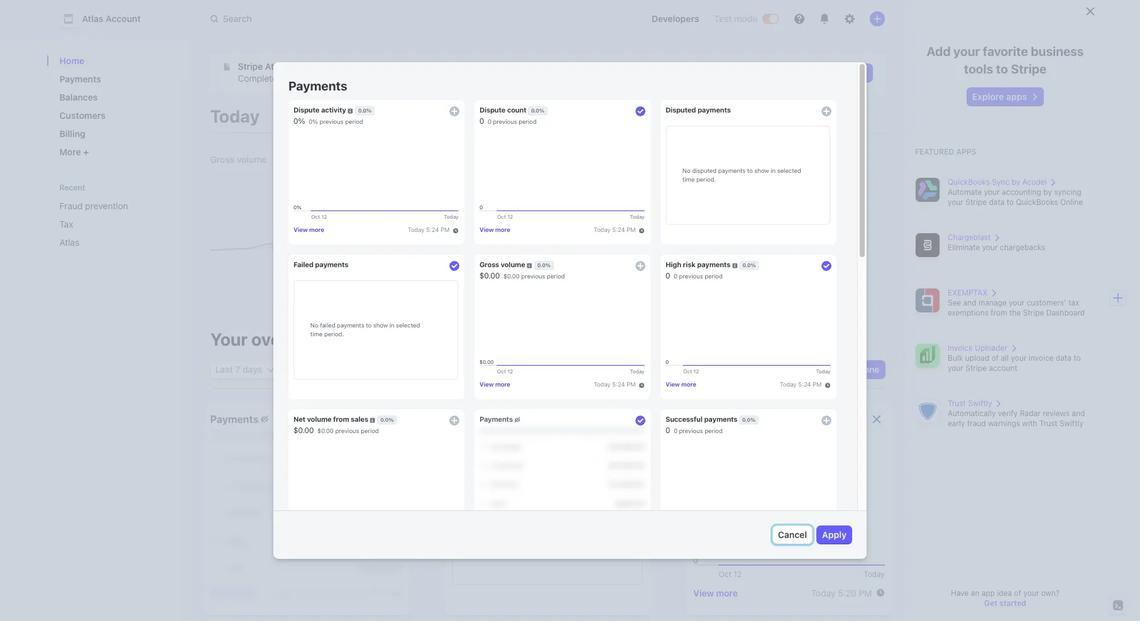 Task type: describe. For each thing, give the bounding box(es) containing it.
gross volume
[[210, 154, 267, 165]]

quickbooks sync by acodei
[[948, 177, 1047, 187]]

own?
[[1042, 589, 1060, 598]]

0 0 previous period
[[694, 429, 776, 443]]

previous
[[713, 431, 748, 442]]

new
[[694, 414, 715, 425]]

failed
[[452, 414, 481, 425]]

toolbar containing add
[[810, 361, 885, 379]]

— inside payouts —
[[677, 255, 687, 269]]

payments alert dialog
[[274, 62, 867, 621]]

search
[[223, 13, 252, 24]]

1 view more link from the left
[[210, 588, 255, 598]]

eliminate
[[948, 243, 980, 252]]

resume
[[822, 67, 855, 78]]

your inside the see and manage your customers' tax exemptions from the stripe dashboard
[[1009, 298, 1025, 307]]

fraud
[[968, 419, 987, 428]]

atlas account
[[82, 13, 141, 24]]

0 horizontal spatial quickbooks
[[948, 177, 990, 187]]

favorite
[[983, 44, 1029, 58]]

customers'
[[1027, 298, 1067, 307]]

in
[[340, 62, 347, 72]]

2 more from the left
[[716, 588, 738, 598]]

1 view more from the left
[[210, 588, 255, 598]]

last 7 days button
[[210, 361, 280, 379]]

featured apps
[[916, 147, 977, 157]]

your down automate
[[948, 197, 964, 207]]

test mode
[[715, 13, 758, 24]]

stripe inside the see and manage your customers' tax exemptions from the stripe dashboard
[[1023, 308, 1045, 318]]

data inside the 'automate your accounting by syncing your stripe data to quickbooks online'
[[989, 197, 1005, 207]]

the inside the see and manage your customers' tax exemptions from the stripe dashboard
[[1010, 308, 1021, 318]]

svg image inside previous period popup button
[[499, 366, 506, 374]]

0 horizontal spatial swiftly
[[969, 399, 993, 408]]

to inside no failed payments to show in selected time period.
[[552, 503, 560, 514]]

time period.
[[509, 514, 557, 524]]

chargeblast
[[948, 233, 991, 242]]

2 view more link from the left
[[694, 588, 738, 598]]

recent element
[[47, 196, 185, 253]]

warnings
[[989, 419, 1021, 428]]

trust swiftly
[[948, 399, 993, 408]]

recent navigation links element
[[47, 182, 185, 253]]

continue
[[352, 73, 388, 84]]

automate
[[948, 187, 982, 197]]

your down the quickbooks sync by acodei
[[985, 187, 1000, 197]]

explore apps
[[973, 91, 1027, 102]]

automatically verify radar reviews and early fraud warnings with trust swiftly
[[948, 409, 1086, 428]]

2 view more from the left
[[694, 588, 738, 598]]

1 horizontal spatial svg image
[[286, 366, 293, 374]]

your inside add your favorite business tools to stripe
[[954, 44, 981, 58]]

stripe atlas application in progress complete the application to continue setting up your company.
[[238, 61, 492, 84]]

no failed payments to show in selected time period.
[[472, 503, 594, 524]]

up
[[420, 73, 431, 84]]

chargebacks
[[1000, 243, 1046, 252]]

payouts
[[677, 239, 710, 250]]

explore apps link
[[968, 88, 1044, 106]]

payouts —
[[677, 239, 710, 269]]

home
[[59, 55, 84, 66]]

volume
[[237, 154, 267, 165]]

automate your accounting by syncing your stripe data to quickbooks online
[[948, 187, 1083, 207]]

reviews
[[1043, 409, 1070, 418]]

see
[[948, 298, 962, 307]]

bulk
[[948, 353, 964, 363]]

previous
[[429, 364, 465, 375]]

payments link
[[54, 69, 175, 89]]

gross
[[210, 154, 235, 165]]

accounting
[[1002, 187, 1042, 197]]

the inside "stripe atlas application in progress complete the application to continue setting up your company."
[[280, 73, 293, 84]]

your inside have an app idea of your own? get started
[[1024, 589, 1040, 598]]

2 cell from the top
[[210, 479, 402, 492]]

by inside the 'automate your accounting by syncing your stripe data to quickbooks online'
[[1044, 187, 1053, 197]]

setting
[[390, 73, 418, 84]]

apps
[[1007, 91, 1027, 102]]

company.
[[453, 73, 492, 84]]

payments inside no failed payments to show in selected time period.
[[510, 503, 550, 514]]

tools
[[964, 62, 994, 76]]

uploader
[[975, 343, 1008, 353]]

invoice
[[1029, 353, 1054, 363]]

early
[[948, 419, 966, 428]]

to inside the 'automate your accounting by syncing your stripe data to quickbooks online'
[[1007, 197, 1014, 207]]

exemptions
[[948, 308, 989, 318]]

prevention
[[85, 201, 128, 211]]

radar
[[1020, 409, 1041, 418]]

recent
[[59, 183, 85, 192]]

invoice uploader image
[[916, 343, 941, 368]]

developers link
[[647, 9, 705, 29]]

add button
[[810, 361, 848, 379]]

bulk upload of all your invoice data to your stripe account
[[948, 353, 1081, 373]]

idea
[[998, 589, 1013, 598]]

see and manage your customers' tax exemptions from the stripe dashboard
[[948, 298, 1085, 318]]

balances link
[[54, 87, 175, 108]]

of inside have an app idea of your own? get started
[[1015, 589, 1022, 598]]

billing link
[[54, 123, 175, 144]]

tax link
[[54, 214, 158, 235]]

your inside "stripe atlas application in progress complete the application to continue setting up your company."
[[433, 73, 451, 84]]

account
[[989, 363, 1018, 373]]

payments inside payments link
[[59, 74, 101, 84]]

tax
[[59, 219, 73, 230]]

1 horizontal spatial payments
[[210, 414, 259, 425]]

progress
[[349, 62, 381, 72]]

eliminate your chargebacks
[[948, 243, 1046, 252]]

apply
[[823, 530, 847, 540]]

stripe inside bulk upload of all your invoice data to your stripe account
[[966, 363, 987, 373]]

done button
[[853, 361, 885, 379]]

verify
[[998, 409, 1018, 418]]

get started link
[[985, 599, 1027, 608]]

app
[[982, 589, 995, 598]]

get
[[985, 599, 998, 608]]

svg image for resume
[[860, 69, 867, 77]]

your
[[210, 329, 248, 350]]

stripe inside add your favorite business tools to stripe
[[1011, 62, 1047, 76]]

exemptax image
[[916, 288, 941, 313]]

fraud prevention link
[[54, 196, 158, 216]]

your down the bulk
[[948, 363, 964, 373]]

fraud
[[59, 201, 83, 211]]

period inside popup button
[[467, 364, 494, 375]]

have an app idea of your own? get started
[[951, 589, 1060, 608]]

your right all
[[1011, 353, 1027, 363]]

your down chargeblast
[[983, 243, 998, 252]]



Task type: vqa. For each thing, say whether or not it's contained in the screenshot.
selected at left
yes



Task type: locate. For each thing, give the bounding box(es) containing it.
customers
[[59, 110, 106, 121]]

2 horizontal spatial payments
[[289, 78, 347, 93]]

account
[[106, 13, 141, 24]]

show
[[563, 503, 584, 514]]

1 horizontal spatial add
[[927, 44, 951, 58]]

explore
[[973, 91, 1005, 102]]

1 horizontal spatial atlas
[[82, 13, 103, 24]]

trust up automatically
[[948, 399, 966, 408]]

svg image right resume
[[860, 69, 867, 77]]

svg image inside the "resume" link
[[860, 69, 867, 77]]

sync
[[993, 177, 1010, 187]]

the
[[280, 73, 293, 84], [1010, 308, 1021, 318]]

manage
[[979, 298, 1007, 307]]

1 vertical spatial —
[[677, 255, 687, 269]]

1 horizontal spatial the
[[1010, 308, 1021, 318]]

3 cell from the top
[[210, 535, 402, 547]]

your left own?
[[1024, 589, 1040, 598]]

mode
[[735, 13, 758, 24]]

0 vertical spatial svg image
[[223, 63, 230, 70]]

0 inside 0 0 previous period
[[706, 431, 711, 442]]

and up exemptions
[[964, 298, 977, 307]]

svg image
[[860, 69, 867, 77], [267, 366, 275, 374], [286, 366, 293, 374]]

0 horizontal spatial view more
[[210, 588, 255, 598]]

swiftly up automatically
[[969, 399, 993, 408]]

application
[[288, 61, 334, 72], [295, 73, 340, 84]]

add inside button
[[826, 364, 843, 375]]

svg image right previous period
[[499, 366, 506, 374]]

complete
[[238, 73, 277, 84]]

last
[[215, 364, 233, 375]]

1 vertical spatial payments
[[510, 503, 550, 514]]

atlas account button
[[59, 10, 153, 28]]

and inside automatically verify radar reviews and early fraud warnings with trust swiftly
[[1072, 409, 1086, 418]]

1 horizontal spatial and
[[1072, 409, 1086, 418]]

view
[[210, 588, 231, 598], [694, 588, 714, 598]]

payments
[[483, 414, 532, 425], [510, 503, 550, 514]]

exemptax
[[948, 288, 988, 297]]

payments down 'in'
[[289, 78, 347, 93]]

stripe down upload
[[966, 363, 987, 373]]

payments inside payments alert dialog
[[289, 78, 347, 93]]

Search search field
[[203, 7, 557, 30]]

to left show
[[552, 503, 560, 514]]

svg image for last 7 days
[[267, 366, 275, 374]]

stripe
[[238, 61, 263, 72], [1011, 62, 1047, 76], [966, 197, 987, 207], [1023, 308, 1045, 318], [966, 363, 987, 373]]

last 7 days
[[215, 364, 262, 375]]

0 vertical spatial cell
[[210, 452, 402, 464]]

online
[[1061, 197, 1083, 207]]

atlas for atlas account
[[82, 13, 103, 24]]

period down customers
[[750, 431, 776, 442]]

1 vertical spatial quickbooks
[[1016, 197, 1059, 207]]

previous period button
[[424, 361, 511, 379]]

overview
[[251, 329, 326, 350]]

invoice
[[948, 343, 973, 353]]

2 view from the left
[[694, 588, 714, 598]]

atlas left account
[[82, 13, 103, 24]]

1 horizontal spatial period
[[750, 431, 776, 442]]

1 vertical spatial add
[[826, 364, 843, 375]]

0 vertical spatial add
[[927, 44, 951, 58]]

featured
[[916, 147, 955, 157]]

and inside the see and manage your customers' tax exemptions from the stripe dashboard
[[964, 298, 977, 307]]

all
[[1001, 353, 1009, 363]]

and right reviews
[[1072, 409, 1086, 418]]

$5000.00
[[359, 563, 402, 574]]

1 vertical spatial cell
[[210, 479, 402, 492]]

quickbooks up automate
[[948, 177, 990, 187]]

svg image down search
[[223, 63, 230, 70]]

customers link
[[54, 105, 175, 126]]

0 horizontal spatial svg image
[[223, 63, 230, 70]]

dashboard
[[1047, 308, 1085, 318]]

atlas inside button
[[82, 13, 103, 24]]

1 vertical spatial data
[[1056, 353, 1072, 363]]

balances
[[59, 92, 98, 102]]

0 horizontal spatial svg image
[[267, 366, 275, 374]]

today
[[210, 106, 260, 126]]

payments right the "failed"
[[483, 414, 532, 425]]

to inside bulk upload of all your invoice data to your stripe account
[[1074, 353, 1081, 363]]

0 vertical spatial trust
[[948, 399, 966, 408]]

quickbooks inside the 'automate your accounting by syncing your stripe data to quickbooks online'
[[1016, 197, 1059, 207]]

quickbooks down accounting on the top right of page
[[1016, 197, 1059, 207]]

2 horizontal spatial svg image
[[860, 69, 867, 77]]

failed payments
[[452, 414, 532, 425]]

7
[[235, 364, 240, 375]]

add your favorite business tools to stripe
[[927, 44, 1084, 76]]

period right previous
[[467, 364, 494, 375]]

0
[[694, 429, 701, 443], [706, 431, 711, 442]]

by
[[1012, 177, 1021, 187], [1044, 187, 1053, 197]]

business
[[1031, 44, 1084, 58]]

the right complete
[[280, 73, 293, 84]]

add for add
[[826, 364, 843, 375]]

core navigation links element
[[54, 50, 175, 162]]

fraud prevention
[[59, 201, 128, 211]]

1 vertical spatial of
[[1015, 589, 1022, 598]]

add inside add your favorite business tools to stripe
[[927, 44, 951, 58]]

$15,000.00
[[351, 508, 402, 518]]

1 vertical spatial application
[[295, 73, 340, 84]]

of inside bulk upload of all your invoice data to your stripe account
[[992, 353, 999, 363]]

1 horizontal spatial view
[[694, 588, 714, 598]]

1 horizontal spatial swiftly
[[1060, 419, 1084, 428]]

billing
[[59, 128, 85, 139]]

0 vertical spatial by
[[1012, 177, 1021, 187]]

of
[[992, 353, 999, 363], [1015, 589, 1022, 598]]

1 vertical spatial and
[[1072, 409, 1086, 418]]

atlas inside "stripe atlas application in progress complete the application to continue setting up your company."
[[265, 61, 286, 72]]

swiftly down reviews
[[1060, 419, 1084, 428]]

0 vertical spatial data
[[989, 197, 1005, 207]]

trust swiftly image
[[916, 399, 941, 424]]

svg image inside the last 7 days popup button
[[267, 366, 275, 374]]

svg image right days
[[267, 366, 275, 374]]

0 horizontal spatial and
[[964, 298, 977, 307]]

trust down reviews
[[1040, 419, 1058, 428]]

payments right failed on the left bottom
[[510, 503, 550, 514]]

1 vertical spatial swiftly
[[1060, 419, 1084, 428]]

1 horizontal spatial of
[[1015, 589, 1022, 598]]

your up tools
[[954, 44, 981, 58]]

data inside bulk upload of all your invoice data to your stripe account
[[1056, 353, 1072, 363]]

view more link
[[210, 588, 255, 598], [694, 588, 738, 598]]

with
[[1023, 419, 1038, 428]]

1 cell from the top
[[210, 452, 402, 464]]

to down accounting on the top right of page
[[1007, 197, 1014, 207]]

trust inside automatically verify radar reviews and early fraud warnings with trust swiftly
[[1040, 419, 1058, 428]]

0 horizontal spatial period
[[467, 364, 494, 375]]

atlas inside recent element
[[59, 237, 80, 248]]

0 horizontal spatial 0
[[694, 429, 701, 443]]

1 — from the top
[[677, 170, 687, 184]]

to inside "stripe atlas application in progress complete the application to continue setting up your company."
[[342, 73, 350, 84]]

of up started
[[1015, 589, 1022, 598]]

0 vertical spatial —
[[677, 170, 687, 184]]

1 vertical spatial svg image
[[499, 366, 506, 374]]

—
[[677, 170, 687, 184], [677, 255, 687, 269]]

of left all
[[992, 353, 999, 363]]

your
[[954, 44, 981, 58], [433, 73, 451, 84], [985, 187, 1000, 197], [948, 197, 964, 207], [983, 243, 998, 252], [1009, 298, 1025, 307], [1011, 353, 1027, 363], [948, 363, 964, 373], [1024, 589, 1040, 598]]

tax
[[1069, 298, 1080, 307]]

apps
[[957, 147, 977, 157]]

atlas down tax
[[59, 237, 80, 248]]

0 horizontal spatial atlas
[[59, 237, 80, 248]]

0 vertical spatial atlas
[[82, 13, 103, 24]]

to inside add your favorite business tools to stripe
[[997, 62, 1009, 76]]

0 horizontal spatial add
[[826, 364, 843, 375]]

by down acodei
[[1044, 187, 1053, 197]]

payments down 7
[[210, 414, 259, 425]]

stripe up complete
[[238, 61, 263, 72]]

2 horizontal spatial atlas
[[265, 61, 286, 72]]

stripe down favorite
[[1011, 62, 1047, 76]]

0 horizontal spatial by
[[1012, 177, 1021, 187]]

0 horizontal spatial trust
[[948, 399, 966, 408]]

svg image down the overview
[[286, 366, 293, 374]]

atlas
[[82, 13, 103, 24], [265, 61, 286, 72], [59, 237, 80, 248]]

0 vertical spatial payments
[[483, 414, 532, 425]]

your right manage
[[1009, 298, 1025, 307]]

the right 'from'
[[1010, 308, 1021, 318]]

1 horizontal spatial by
[[1044, 187, 1053, 197]]

1 vertical spatial by
[[1044, 187, 1053, 197]]

0 vertical spatial quickbooks
[[948, 177, 990, 187]]

cell
[[210, 452, 402, 464], [210, 479, 402, 492], [210, 535, 402, 547]]

0 vertical spatial period
[[467, 364, 494, 375]]

1 vertical spatial the
[[1010, 308, 1021, 318]]

application left 'in'
[[288, 61, 334, 72]]

trust
[[948, 399, 966, 408], [1040, 419, 1058, 428]]

to right invoice
[[1074, 353, 1081, 363]]

1 more from the left
[[233, 588, 255, 598]]

1 horizontal spatial 0
[[706, 431, 711, 442]]

more
[[59, 147, 83, 157]]

2 vertical spatial atlas
[[59, 237, 80, 248]]

0 vertical spatial and
[[964, 298, 977, 307]]

1 horizontal spatial data
[[1056, 353, 1072, 363]]

upload
[[966, 353, 990, 363]]

0 horizontal spatial more
[[233, 588, 255, 598]]

1 horizontal spatial trust
[[1040, 419, 1058, 428]]

application left "continue"
[[295, 73, 340, 84]]

test
[[715, 13, 732, 24]]

1 vertical spatial period
[[750, 431, 776, 442]]

0 horizontal spatial view
[[210, 588, 231, 598]]

1 horizontal spatial quickbooks
[[1016, 197, 1059, 207]]

in
[[586, 503, 594, 514]]

stripe down customers'
[[1023, 308, 1045, 318]]

syncing
[[1055, 187, 1082, 197]]

0 horizontal spatial the
[[280, 73, 293, 84]]

period inside 0 0 previous period
[[750, 431, 776, 442]]

1 horizontal spatial more
[[716, 588, 738, 598]]

data
[[989, 197, 1005, 207], [1056, 353, 1072, 363]]

figure
[[210, 188, 652, 251], [210, 188, 652, 251]]

no
[[472, 503, 483, 514]]

done
[[858, 364, 880, 375]]

0 vertical spatial application
[[288, 61, 334, 72]]

atlas for atlas link
[[59, 237, 80, 248]]

new customers
[[694, 414, 770, 425]]

1 horizontal spatial view more
[[694, 588, 738, 598]]

cancel
[[778, 530, 807, 540]]

stripe inside "stripe atlas application in progress complete the application to continue setting up your company."
[[238, 61, 263, 72]]

toolbar
[[810, 361, 885, 379]]

1 horizontal spatial svg image
[[499, 366, 506, 374]]

quickbooks sync by acodei image
[[916, 177, 941, 202]]

your right up
[[433, 73, 451, 84]]

swiftly inside automatically verify radar reviews and early fraud warnings with trust swiftly
[[1060, 419, 1084, 428]]

1 vertical spatial atlas
[[265, 61, 286, 72]]

from
[[991, 308, 1008, 318]]

1 horizontal spatial view more link
[[694, 588, 738, 598]]

0 horizontal spatial payments
[[59, 74, 101, 84]]

0 horizontal spatial of
[[992, 353, 999, 363]]

0 vertical spatial swiftly
[[969, 399, 993, 408]]

2 — from the top
[[677, 255, 687, 269]]

resume link
[[817, 64, 872, 82]]

stripe down automate
[[966, 197, 987, 207]]

home link
[[54, 50, 175, 71]]

1 vertical spatial trust
[[1040, 419, 1058, 428]]

chargeblast image
[[916, 233, 941, 258]]

0 vertical spatial the
[[280, 73, 293, 84]]

stripe inside the 'automate your accounting by syncing your stripe data to quickbooks online'
[[966, 197, 987, 207]]

to
[[997, 62, 1009, 76], [342, 73, 350, 84], [1007, 197, 1014, 207], [1074, 353, 1081, 363], [552, 503, 560, 514]]

an
[[971, 589, 980, 598]]

2 vertical spatial cell
[[210, 535, 402, 547]]

0 vertical spatial of
[[992, 353, 999, 363]]

add for add your favorite business tools to stripe
[[927, 44, 951, 58]]

swiftly
[[969, 399, 993, 408], [1060, 419, 1084, 428]]

by up accounting on the top right of page
[[1012, 177, 1021, 187]]

0 horizontal spatial view more link
[[210, 588, 255, 598]]

1 view from the left
[[210, 588, 231, 598]]

payments up the balances
[[59, 74, 101, 84]]

your overview
[[210, 329, 326, 350]]

atlas link
[[54, 232, 158, 253]]

to down 'in'
[[342, 73, 350, 84]]

customers
[[718, 414, 770, 425]]

data right invoice
[[1056, 353, 1072, 363]]

more
[[233, 588, 255, 598], [716, 588, 738, 598]]

view more
[[210, 588, 255, 598], [694, 588, 738, 598]]

to down favorite
[[997, 62, 1009, 76]]

atlas up complete
[[265, 61, 286, 72]]

0 horizontal spatial data
[[989, 197, 1005, 207]]

payments grid
[[210, 445, 402, 583]]

acodei
[[1023, 177, 1047, 187]]

data down the quickbooks sync by acodei
[[989, 197, 1005, 207]]

svg image
[[223, 63, 230, 70], [499, 366, 506, 374]]



